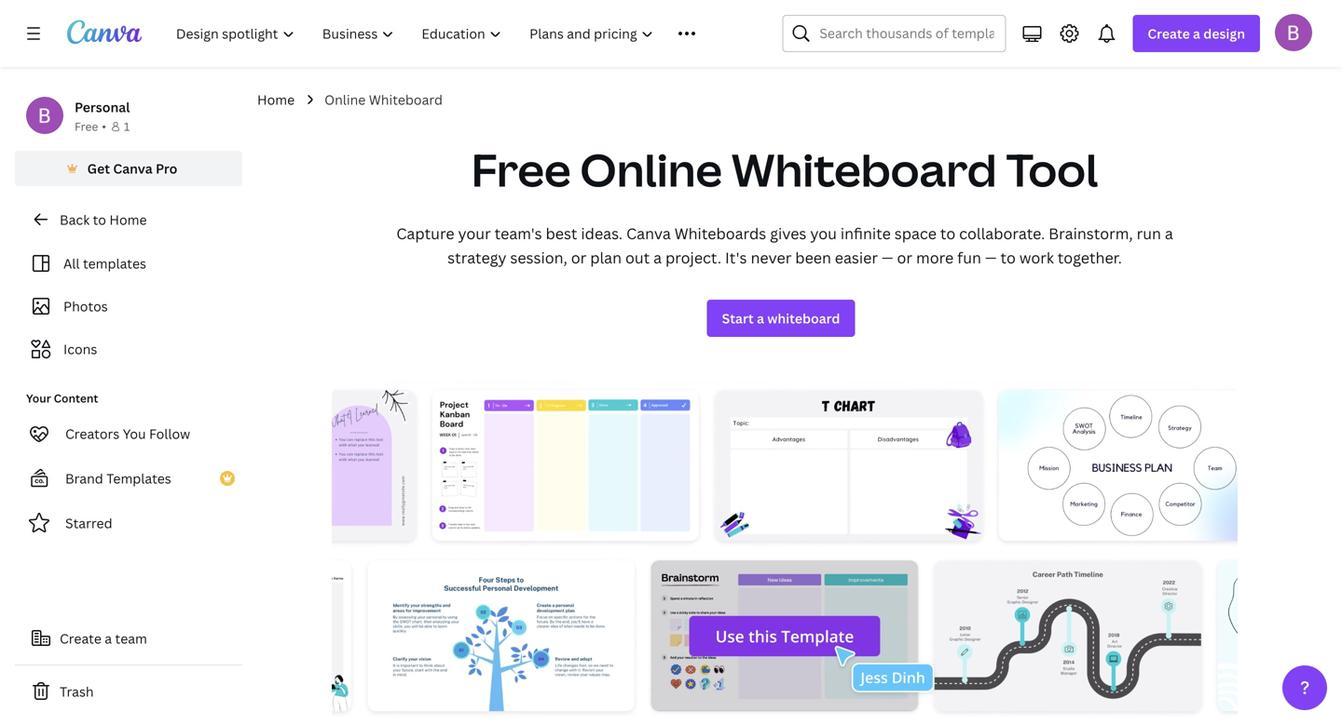 Task type: describe. For each thing, give the bounding box(es) containing it.
online whiteboard
[[324, 91, 443, 109]]

a for whiteboard
[[757, 310, 764, 328]]

your content
[[26, 391, 98, 406]]

bob builder image
[[1275, 14, 1312, 51]]

your
[[458, 224, 491, 244]]

2 — from the left
[[985, 248, 997, 268]]

1 — from the left
[[882, 248, 893, 268]]

get
[[87, 160, 110, 178]]

a right out
[[653, 248, 662, 268]]

canva inside button
[[113, 160, 153, 178]]

home link
[[257, 89, 295, 110]]

tool
[[1006, 139, 1098, 200]]

create a design
[[1148, 25, 1245, 42]]

trash link
[[15, 674, 242, 711]]

whiteboard
[[767, 310, 840, 328]]

create for create a team
[[60, 630, 101, 648]]

free online whiteboard tool
[[471, 139, 1098, 200]]

icons link
[[26, 332, 231, 367]]

you
[[123, 425, 146, 443]]

session,
[[510, 248, 567, 268]]

a right run
[[1165, 224, 1173, 244]]

free •
[[75, 119, 106, 134]]

you
[[810, 224, 837, 244]]

free for free online whiteboard tool
[[471, 139, 571, 200]]

strategy
[[448, 248, 506, 268]]

1 horizontal spatial home
[[257, 91, 295, 109]]

brainstorm,
[[1049, 224, 1133, 244]]

capture
[[396, 224, 454, 244]]

0 horizontal spatial to
[[93, 211, 106, 229]]

trash
[[60, 684, 94, 701]]

start a whiteboard link
[[707, 300, 855, 337]]

canva inside capture your team's best ideas. canva whiteboards gives you infinite space to collaborate. brainstorm, run a strategy session, or plan out a project. it's never been easier — or more fun — to work together.
[[626, 224, 671, 244]]

templates
[[106, 470, 171, 488]]

team's
[[495, 224, 542, 244]]

brand
[[65, 470, 103, 488]]

together.
[[1058, 248, 1122, 268]]

free for free •
[[75, 119, 98, 134]]

0 vertical spatial online
[[324, 91, 366, 109]]

a for design
[[1193, 25, 1200, 42]]

back to home
[[60, 211, 147, 229]]

1 or from the left
[[571, 248, 586, 268]]

2 horizontal spatial to
[[1000, 248, 1016, 268]]

back
[[60, 211, 90, 229]]



Task type: vqa. For each thing, say whether or not it's contained in the screenshot.
create a team
yes



Task type: locate. For each thing, give the bounding box(es) containing it.
0 vertical spatial canva
[[113, 160, 153, 178]]

canva left pro
[[113, 160, 153, 178]]

personal
[[75, 98, 130, 116]]

to right back
[[93, 211, 106, 229]]

0 vertical spatial home
[[257, 91, 295, 109]]

to down collaborate.
[[1000, 248, 1016, 268]]

been
[[795, 248, 831, 268]]

pro
[[156, 160, 177, 178]]

1 vertical spatial create
[[60, 630, 101, 648]]

—
[[882, 248, 893, 268], [985, 248, 997, 268]]

design
[[1203, 25, 1245, 42]]

create
[[1148, 25, 1190, 42], [60, 630, 101, 648]]

a inside button
[[105, 630, 112, 648]]

a left 'team'
[[105, 630, 112, 648]]

1 horizontal spatial —
[[985, 248, 997, 268]]

all
[[63, 255, 80, 273]]

project.
[[665, 248, 721, 268]]

0 horizontal spatial canva
[[113, 160, 153, 178]]

0 horizontal spatial whiteboard
[[369, 91, 443, 109]]

free
[[75, 119, 98, 134], [471, 139, 571, 200]]

a for team
[[105, 630, 112, 648]]

— right fun
[[985, 248, 997, 268]]

templates
[[83, 255, 146, 273]]

start
[[722, 310, 754, 328]]

1 horizontal spatial create
[[1148, 25, 1190, 42]]

create inside dropdown button
[[1148, 25, 1190, 42]]

1 vertical spatial free
[[471, 139, 571, 200]]

easier
[[835, 248, 878, 268]]

starred
[[65, 515, 112, 533]]

1 vertical spatial canva
[[626, 224, 671, 244]]

ideas.
[[581, 224, 623, 244]]

canva up out
[[626, 224, 671, 244]]

create for create a design
[[1148, 25, 1190, 42]]

content
[[54, 391, 98, 406]]

0 horizontal spatial or
[[571, 248, 586, 268]]

team
[[115, 630, 147, 648]]

space
[[894, 224, 937, 244]]

a
[[1193, 25, 1200, 42], [1165, 224, 1173, 244], [653, 248, 662, 268], [757, 310, 764, 328], [105, 630, 112, 648]]

your
[[26, 391, 51, 406]]

online up ideas. on the left top of page
[[580, 139, 722, 200]]

home
[[257, 91, 295, 109], [109, 211, 147, 229]]

1
[[124, 119, 130, 134]]

create left design
[[1148, 25, 1190, 42]]

start a whiteboard
[[722, 310, 840, 328]]

or left plan
[[571, 248, 586, 268]]

back to home link
[[15, 201, 242, 239]]

capture your team's best ideas. canva whiteboards gives you infinite space to collaborate. brainstorm, run a strategy session, or plan out a project. it's never been easier — or more fun — to work together.
[[396, 224, 1173, 268]]

a left design
[[1193, 25, 1200, 42]]

out
[[625, 248, 650, 268]]

create inside button
[[60, 630, 101, 648]]

gives
[[770, 224, 807, 244]]

starred link
[[15, 505, 242, 542]]

all templates link
[[26, 246, 231, 281]]

icons
[[63, 341, 97, 358]]

0 vertical spatial free
[[75, 119, 98, 134]]

collaborate.
[[959, 224, 1045, 244]]

to up more
[[940, 224, 955, 244]]

1 horizontal spatial or
[[897, 248, 912, 268]]

0 horizontal spatial free
[[75, 119, 98, 134]]

creators you follow link
[[15, 416, 242, 453]]

creators you follow
[[65, 425, 190, 443]]

brand templates
[[65, 470, 171, 488]]

None search field
[[782, 15, 1006, 52]]

infinite
[[840, 224, 891, 244]]

1 horizontal spatial online
[[580, 139, 722, 200]]

1 vertical spatial home
[[109, 211, 147, 229]]

work
[[1019, 248, 1054, 268]]

1 vertical spatial online
[[580, 139, 722, 200]]

create a design button
[[1133, 15, 1260, 52]]

create left 'team'
[[60, 630, 101, 648]]

online
[[324, 91, 366, 109], [580, 139, 722, 200]]

0 horizontal spatial —
[[882, 248, 893, 268]]

1 horizontal spatial to
[[940, 224, 955, 244]]

a right start
[[757, 310, 764, 328]]

best
[[546, 224, 577, 244]]

free left •
[[75, 119, 98, 134]]

0 horizontal spatial online
[[324, 91, 366, 109]]

whiteboards
[[674, 224, 766, 244]]

— right easier
[[882, 248, 893, 268]]

or down space
[[897, 248, 912, 268]]

0 vertical spatial whiteboard
[[369, 91, 443, 109]]

create a team
[[60, 630, 147, 648]]

brand templates link
[[15, 460, 242, 498]]

Search search field
[[820, 16, 994, 51]]

free up team's
[[471, 139, 571, 200]]

get canva pro button
[[15, 151, 242, 186]]

top level navigation element
[[164, 15, 738, 52], [164, 15, 738, 52]]

whiteboard
[[369, 91, 443, 109], [731, 139, 997, 200]]

creators
[[65, 425, 120, 443]]

it's
[[725, 248, 747, 268]]

to
[[93, 211, 106, 229], [940, 224, 955, 244], [1000, 248, 1016, 268]]

plan
[[590, 248, 622, 268]]

1 horizontal spatial free
[[471, 139, 571, 200]]

more
[[916, 248, 954, 268]]

1 horizontal spatial whiteboard
[[731, 139, 997, 200]]

canva
[[113, 160, 153, 178], [626, 224, 671, 244]]

1 vertical spatial whiteboard
[[731, 139, 997, 200]]

all templates
[[63, 255, 146, 273]]

1 horizontal spatial canva
[[626, 224, 671, 244]]

•
[[102, 119, 106, 134]]

0 vertical spatial create
[[1148, 25, 1190, 42]]

online right home link
[[324, 91, 366, 109]]

a inside dropdown button
[[1193, 25, 1200, 42]]

create a team button
[[15, 621, 242, 658]]

follow
[[149, 425, 190, 443]]

never
[[751, 248, 792, 268]]

2 or from the left
[[897, 248, 912, 268]]

photos
[[63, 298, 108, 315]]

0 horizontal spatial create
[[60, 630, 101, 648]]

fun
[[957, 248, 981, 268]]

photos link
[[26, 289, 231, 324]]

or
[[571, 248, 586, 268], [897, 248, 912, 268]]

run
[[1137, 224, 1161, 244]]

0 horizontal spatial home
[[109, 211, 147, 229]]

get canva pro
[[87, 160, 177, 178]]



